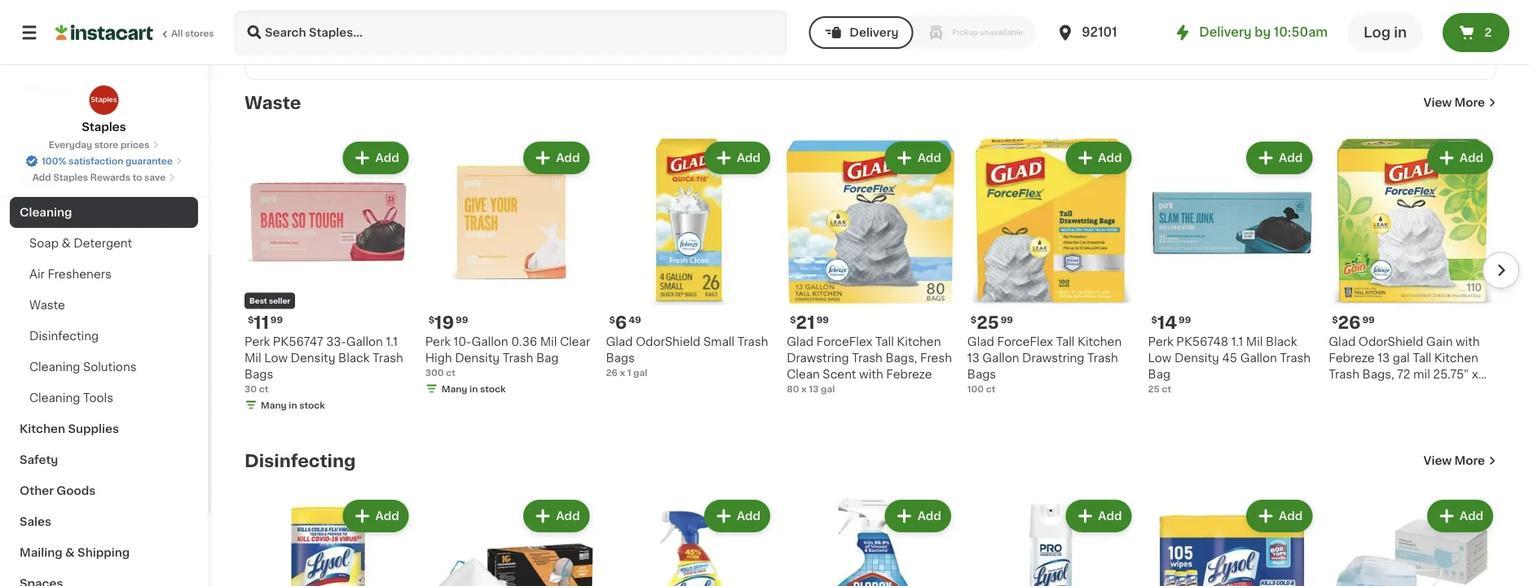 Task type: vqa. For each thing, say whether or not it's contained in the screenshot.


Task type: describe. For each thing, give the bounding box(es) containing it.
black inside perk pk56748 1.1 mil black low density 45 gallon trash bag 25 ct
[[1266, 337, 1297, 348]]

density for 11
[[291, 353, 335, 365]]

product group containing 11
[[245, 139, 412, 416]]

0 vertical spatial waste link
[[245, 93, 301, 113]]

odorshield for bags
[[636, 337, 700, 348]]

glad for 21
[[787, 337, 814, 348]]

(79098)
[[1445, 386, 1492, 397]]

100%
[[42, 157, 66, 166]]

clorox disinfecting bathroom cleaner, spray bottle, 30 ounces 30 fl oz
[[681, 7, 823, 64]]

view more link for waste
[[1424, 95, 1496, 111]]

100
[[967, 385, 984, 394]]

oz
[[703, 55, 714, 64]]

1 horizontal spatial disinfecting link
[[245, 452, 356, 472]]

add staples rewards to save link
[[32, 171, 175, 184]]

mailing & shipping
[[20, 548, 130, 559]]

cleaning solutions link
[[10, 352, 198, 383]]

kitchen supplies link
[[10, 414, 198, 445]]

0 horizontal spatial shipping
[[20, 83, 72, 95]]

drawstring inside glad forceflex tall kitchen drawstring trash bags, fresh clean scent with febreze 80 x 13 gal
[[787, 353, 849, 365]]

wipes
[[960, 7, 996, 18]]

glad odorshield gain with febreze 13 gal tall kitchen trash bags, 72 mil 25.75" x 11.75" white 110/box (79098)
[[1329, 337, 1492, 397]]

$ for 25
[[971, 316, 977, 325]]

bags down 100%
[[20, 176, 49, 187]]

1.1 inside perk pk56747 33-gallon 1.1 mil low density black trash bags 30 ct
[[386, 337, 398, 348]]

11.75"
[[1329, 386, 1360, 397]]

disinfecting inside clorox disinfecting bathroom cleaner, spray bottle, 30 ounces 30 fl oz
[[721, 7, 790, 18]]

soap & detergent link
[[10, 228, 198, 259]]

x inside glad odorshield gain with febreze 13 gal tall kitchen trash bags, 72 mil 25.75" x 11.75" white 110/box (79098)
[[1472, 369, 1478, 381]]

0 horizontal spatial 25
[[977, 315, 999, 332]]

$ for 21
[[790, 316, 796, 325]]

perk pk56748 1.1 mil black low density 45 gallon trash bag 25 ct
[[1148, 337, 1311, 394]]

air
[[29, 269, 45, 280]]

perk for 11
[[245, 337, 270, 348]]

small
[[703, 337, 735, 348]]

satisfaction
[[69, 157, 123, 166]]

low inside perk pk56748 1.1 mil black low density 45 gallon trash bag 25 ct
[[1148, 353, 1172, 365]]

disinfecting inside the clorox disinfecting wipes 3 ct
[[888, 7, 957, 18]]

bag inside perk pk56748 1.1 mil black low density 45 gallon trash bag 25 ct
[[1148, 369, 1171, 381]]

food & drink
[[20, 145, 96, 156]]

fresh
[[920, 353, 952, 365]]

in for 19
[[470, 385, 478, 394]]

product group containing 19
[[425, 139, 593, 400]]

trash inside perk pk56747 33-gallon 1.1 mil low density black trash bags 30 ct
[[373, 353, 403, 365]]

mil
[[1413, 369, 1430, 381]]

11
[[254, 315, 269, 332]]

everyday store prices link
[[49, 139, 159, 152]]

product group containing 26
[[1329, 139, 1496, 397]]

gallon inside perk 10-gallon 0.36 mil clear high density trash bag 300 ct
[[471, 337, 508, 348]]

log in button
[[1347, 13, 1423, 52]]

21
[[796, 315, 815, 332]]

cleaning for cleaning
[[20, 207, 72, 218]]

cleaning for cleaning tools
[[29, 393, 80, 404]]

Search field
[[235, 11, 786, 54]]

pk56747
[[273, 337, 323, 348]]

mil inside perk pk56748 1.1 mil black low density 45 gallon trash bag 25 ct
[[1246, 337, 1263, 348]]

30 inside perk pk56747 33-gallon 1.1 mil low density black trash bags 30 ct
[[245, 385, 257, 394]]

everyday
[[49, 141, 92, 150]]

13 inside glad forceflex tall kitchen 13 gallon drawstring trash bags 100 ct
[[967, 353, 980, 365]]

in inside button
[[1394, 26, 1407, 40]]

6
[[615, 315, 627, 332]]

& for shipping
[[65, 548, 75, 559]]

perk pk56747 33-gallon 1.1 mil low density black trash bags 30 ct
[[245, 337, 403, 394]]

staples logo image
[[88, 85, 119, 116]]

spray
[[790, 23, 823, 35]]

air fresheners link
[[10, 259, 198, 290]]

glad forceflex tall kitchen 13 gallon drawstring trash bags 100 ct
[[967, 337, 1122, 394]]

2 horizontal spatial 30
[[721, 40, 737, 51]]

white
[[1362, 386, 1396, 397]]

high
[[425, 353, 452, 365]]

gal inside glad odorshield small trash bags 26 x 1 gal
[[633, 369, 647, 378]]

drawstring inside glad forceflex tall kitchen 13 gallon drawstring trash bags 100 ct
[[1022, 353, 1084, 365]]

forceflex for 21
[[816, 337, 872, 348]]

item carousel region
[[222, 132, 1519, 426]]

tall for 25
[[1056, 337, 1075, 348]]

trash inside perk pk56748 1.1 mil black low density 45 gallon trash bag 25 ct
[[1280, 353, 1311, 365]]

add staples rewards to save
[[32, 173, 166, 182]]

$ 19 99
[[428, 315, 468, 332]]

bags, inside glad forceflex tall kitchen drawstring trash bags, fresh clean scent with febreze 80 x 13 gal
[[886, 353, 917, 365]]

glad inside glad odorshield gain with febreze 13 gal tall kitchen trash bags, 72 mil 25.75" x 11.75" white 110/box (79098)
[[1329, 337, 1356, 348]]

glad for 6
[[606, 337, 633, 348]]

kitchen supplies
[[20, 424, 119, 435]]

solutions
[[83, 362, 137, 373]]

instacart logo image
[[55, 23, 153, 42]]

26 inside glad odorshield small trash bags 26 x 1 gal
[[606, 369, 618, 378]]

stock for 11
[[299, 402, 325, 411]]

cleaning tools
[[29, 393, 113, 404]]

100% satisfaction guarantee button
[[25, 152, 182, 168]]

300
[[425, 369, 444, 378]]

log
[[1364, 26, 1391, 40]]

air fresheners
[[29, 269, 112, 280]]

delivery by 10:50am link
[[1173, 23, 1328, 42]]

clorox for clorox disinfecting bathroom cleaner, spray bottle, 30 ounces
[[681, 7, 718, 18]]

0 horizontal spatial disinfecting link
[[10, 321, 198, 352]]

45
[[1222, 353, 1237, 365]]

99 for 21
[[816, 316, 829, 325]]

glad odorshield small trash bags 26 x 1 gal
[[606, 337, 768, 378]]

0 vertical spatial staples
[[82, 121, 126, 133]]

fl
[[695, 55, 701, 64]]

bags inside glad forceflex tall kitchen 13 gallon drawstring trash bags 100 ct
[[967, 369, 996, 381]]

clear
[[560, 337, 590, 348]]

to
[[132, 173, 142, 182]]

stock for 19
[[480, 385, 506, 394]]

1
[[627, 369, 631, 378]]

log in
[[1364, 26, 1407, 40]]

view for waste
[[1424, 97, 1452, 109]]

0.36
[[511, 337, 537, 348]]

more for disinfecting
[[1455, 456, 1485, 467]]

bag inside perk 10-gallon 0.36 mil clear high density trash bag 300 ct
[[536, 353, 559, 365]]

detergent
[[74, 238, 132, 249]]

prices
[[121, 141, 149, 150]]

glad forceflex tall kitchen drawstring trash bags, fresh clean scent with febreze 80 x 13 gal
[[787, 337, 952, 394]]

in for 11
[[289, 402, 297, 411]]

14
[[1157, 315, 1177, 332]]

cleaner,
[[740, 23, 787, 35]]

33-
[[326, 337, 346, 348]]

& for drink
[[52, 145, 62, 156]]

scent
[[823, 369, 856, 381]]

$ for 11
[[248, 316, 254, 325]]

$ 6 49
[[609, 315, 641, 332]]

kitchen inside glad odorshield gain with febreze 13 gal tall kitchen trash bags, 72 mil 25.75" x 11.75" white 110/box (79098)
[[1434, 353, 1478, 365]]

density inside perk pk56748 1.1 mil black low density 45 gallon trash bag 25 ct
[[1174, 353, 1219, 365]]

perk 10-gallon 0.36 mil clear high density trash bag 300 ct
[[425, 337, 590, 378]]

perk for 19
[[425, 337, 451, 348]]

x inside glad odorshield small trash bags 26 x 1 gal
[[620, 369, 625, 378]]

service type group
[[809, 16, 1036, 49]]

10:50am
[[1274, 26, 1328, 38]]

110/box
[[1399, 386, 1443, 397]]

product group containing 21
[[787, 139, 954, 396]]

trash inside glad forceflex tall kitchen 13 gallon drawstring trash bags 100 ct
[[1087, 353, 1118, 365]]

72
[[1397, 369, 1410, 381]]

perk inside perk pk56748 1.1 mil black low density 45 gallon trash bag 25 ct
[[1148, 337, 1174, 348]]

best seller
[[249, 298, 290, 305]]

product group containing 6
[[606, 139, 774, 380]]

mil inside perk 10-gallon 0.36 mil clear high density trash bag 300 ct
[[540, 337, 557, 348]]

1 vertical spatial shipping
[[78, 548, 130, 559]]

bottle,
[[681, 40, 718, 51]]

everyday store prices
[[49, 141, 149, 150]]

100% satisfaction guarantee
[[42, 157, 173, 166]]

many for 11
[[261, 402, 287, 411]]

bags link
[[10, 166, 198, 197]]

safety link
[[10, 445, 198, 476]]

food & drink link
[[10, 135, 198, 166]]

ct inside perk pk56747 33-gallon 1.1 mil low density black trash bags 30 ct
[[259, 385, 268, 394]]



Task type: locate. For each thing, give the bounding box(es) containing it.
1 horizontal spatial low
[[1148, 353, 1172, 365]]

2 odorshield from the left
[[1359, 337, 1423, 348]]

febreze up 11.75"
[[1329, 353, 1375, 365]]

stock down perk pk56747 33-gallon 1.1 mil low density black trash bags 30 ct
[[299, 402, 325, 411]]

glad
[[787, 337, 814, 348], [606, 337, 633, 348], [967, 337, 994, 348], [1329, 337, 1356, 348]]

gal
[[1393, 353, 1410, 365], [633, 369, 647, 378], [821, 385, 835, 394]]

0 horizontal spatial clorox
[[681, 7, 718, 18]]

trash
[[737, 337, 768, 348], [373, 353, 403, 365], [503, 353, 533, 365], [852, 353, 883, 365], [1280, 353, 1311, 365], [1087, 353, 1118, 365], [1329, 369, 1360, 381]]

view down 110/box
[[1424, 456, 1452, 467]]

1 horizontal spatial 13
[[967, 353, 980, 365]]

gal inside glad forceflex tall kitchen drawstring trash bags, fresh clean scent with febreze 80 x 13 gal
[[821, 385, 835, 394]]

pk56748
[[1176, 337, 1228, 348]]

best
[[249, 298, 267, 305]]

odorshield inside glad odorshield gain with febreze 13 gal tall kitchen trash bags, 72 mil 25.75" x 11.75" white 110/box (79098)
[[1359, 337, 1423, 348]]

$ inside $ 25 99
[[971, 316, 977, 325]]

1 vertical spatial more
[[1455, 456, 1485, 467]]

6 $ from the left
[[971, 316, 977, 325]]

13 down clean on the bottom of page
[[809, 385, 819, 394]]

mil right 0.36
[[540, 337, 557, 348]]

tall inside glad forceflex tall kitchen 13 gallon drawstring trash bags 100 ct
[[1056, 337, 1075, 348]]

drink
[[65, 145, 96, 156]]

99 right 11
[[270, 316, 283, 325]]

1 vertical spatial with
[[859, 369, 883, 381]]

0 vertical spatial 25
[[977, 315, 999, 332]]

& up 100%
[[52, 145, 62, 156]]

2 $ from the left
[[428, 316, 434, 325]]

0 vertical spatial waste
[[245, 95, 301, 112]]

ct right 3
[[856, 23, 865, 32]]

clorox inside clorox disinfecting bathroom cleaner, spray bottle, 30 ounces 30 fl oz
[[681, 7, 718, 18]]

perk inside perk pk56747 33-gallon 1.1 mil low density black trash bags 30 ct
[[245, 337, 270, 348]]

perk down 14
[[1148, 337, 1174, 348]]

kitchen inside glad forceflex tall kitchen drawstring trash bags, fresh clean scent with febreze 80 x 13 gal
[[897, 337, 941, 348]]

2 density from the left
[[455, 353, 500, 365]]

0 horizontal spatial waste link
[[10, 290, 198, 321]]

0 vertical spatial view more
[[1424, 97, 1485, 109]]

odorshield for febreze
[[1359, 337, 1423, 348]]

cleaning link
[[10, 197, 198, 228]]

1 glad from the left
[[787, 337, 814, 348]]

25 down 14
[[1148, 385, 1160, 394]]

many in stock down perk pk56747 33-gallon 1.1 mil low density black trash bags 30 ct
[[261, 402, 325, 411]]

2 horizontal spatial gal
[[1393, 353, 1410, 365]]

forceflex inside glad forceflex tall kitchen drawstring trash bags, fresh clean scent with febreze 80 x 13 gal
[[816, 337, 872, 348]]

many in stock for 11
[[261, 402, 325, 411]]

view more for disinfecting
[[1424, 456, 1485, 467]]

$ inside $ 14 99
[[1151, 316, 1157, 325]]

2 horizontal spatial perk
[[1148, 337, 1174, 348]]

0 horizontal spatial drawstring
[[787, 353, 849, 365]]

& inside the food & drink link
[[52, 145, 62, 156]]

99 inside the $ 26 99
[[1362, 316, 1375, 325]]

bathroom
[[681, 23, 737, 35]]

6 99 from the left
[[1362, 316, 1375, 325]]

1 vertical spatial black
[[338, 353, 370, 365]]

ct inside perk 10-gallon 0.36 mil clear high density trash bag 300 ct
[[446, 369, 456, 378]]

1 $ from the left
[[248, 316, 254, 325]]

bags up 100
[[967, 369, 996, 381]]

view more for waste
[[1424, 97, 1485, 109]]

0 horizontal spatial stock
[[299, 402, 325, 411]]

perk down 11
[[245, 337, 270, 348]]

delivery inside button
[[850, 27, 899, 38]]

x up (79098)
[[1472, 369, 1478, 381]]

kitchen
[[897, 337, 941, 348], [1078, 337, 1122, 348], [1434, 353, 1478, 365], [20, 424, 65, 435]]

gal inside glad odorshield gain with febreze 13 gal tall kitchen trash bags, 72 mil 25.75" x 11.75" white 110/box (79098)
[[1393, 353, 1410, 365]]

gal right 1
[[633, 369, 647, 378]]

view more down (79098)
[[1424, 456, 1485, 467]]

1 1.1 from the left
[[386, 337, 398, 348]]

25 up 100
[[977, 315, 999, 332]]

in down perk 10-gallon 0.36 mil clear high density trash bag 300 ct
[[470, 385, 478, 394]]

odorshield down 49
[[636, 337, 700, 348]]

staples down 100%
[[53, 173, 88, 182]]

0 horizontal spatial 1.1
[[386, 337, 398, 348]]

glad down the $ 26 99
[[1329, 337, 1356, 348]]

1 vertical spatial 25
[[1148, 385, 1160, 394]]

forceflex down $ 25 99
[[997, 337, 1053, 348]]

gallon inside perk pk56748 1.1 mil black low density 45 gallon trash bag 25 ct
[[1240, 353, 1277, 365]]

1 perk from the left
[[245, 337, 270, 348]]

7 $ from the left
[[1332, 316, 1338, 325]]

febreze inside glad odorshield gain with febreze 13 gal tall kitchen trash bags, 72 mil 25.75" x 11.75" white 110/box (79098)
[[1329, 353, 1375, 365]]

febreze down fresh
[[886, 369, 932, 381]]

3 glad from the left
[[967, 337, 994, 348]]

mailing & shipping link
[[10, 538, 198, 569]]

tall for 21
[[875, 337, 894, 348]]

glad down 6
[[606, 337, 633, 348]]

1 horizontal spatial many in stock
[[442, 385, 506, 394]]

many for 19
[[442, 385, 467, 394]]

view more link down 2 button
[[1424, 95, 1496, 111]]

92101 button
[[1056, 10, 1154, 55]]

sales link
[[10, 507, 198, 538]]

1 horizontal spatial with
[[1456, 337, 1480, 348]]

1 vertical spatial many in stock
[[261, 402, 325, 411]]

1 horizontal spatial clorox
[[848, 7, 885, 18]]

2 forceflex from the left
[[997, 337, 1053, 348]]

$ 25 99
[[971, 315, 1013, 332]]

0 vertical spatial in
[[1394, 26, 1407, 40]]

mil
[[540, 337, 557, 348], [1246, 337, 1263, 348], [245, 353, 261, 365]]

guarantee
[[125, 157, 173, 166]]

glad inside glad odorshield small trash bags 26 x 1 gal
[[606, 337, 633, 348]]

tall inside glad forceflex tall kitchen drawstring trash bags, fresh clean scent with febreze 80 x 13 gal
[[875, 337, 894, 348]]

$ for 19
[[428, 316, 434, 325]]

99 right 19
[[456, 316, 468, 325]]

gallon inside glad forceflex tall kitchen 13 gallon drawstring trash bags 100 ct
[[982, 353, 1019, 365]]

gallon right pk56747
[[346, 337, 383, 348]]

glad for 25
[[967, 337, 994, 348]]

1 view more from the top
[[1424, 97, 1485, 109]]

staples up everyday store prices link
[[82, 121, 126, 133]]

disinfecting
[[721, 7, 790, 18], [888, 7, 957, 18], [29, 331, 99, 342], [245, 453, 356, 470]]

2 low from the left
[[1148, 353, 1172, 365]]

1 view from the top
[[1424, 97, 1452, 109]]

ct inside perk pk56748 1.1 mil black low density 45 gallon trash bag 25 ct
[[1162, 385, 1171, 394]]

low down 14
[[1148, 353, 1172, 365]]

clorox for clorox disinfecting wipes
[[848, 7, 885, 18]]

perk
[[245, 337, 270, 348], [425, 337, 451, 348], [1148, 337, 1174, 348]]

& inside mailing & shipping link
[[65, 548, 75, 559]]

99 up glad forceflex tall kitchen 13 gallon drawstring trash bags 100 ct
[[1001, 316, 1013, 325]]

in
[[1394, 26, 1407, 40], [470, 385, 478, 394], [289, 402, 297, 411]]

odorshield inside glad odorshield small trash bags 26 x 1 gal
[[636, 337, 700, 348]]

more for waste
[[1455, 97, 1485, 109]]

bag down 0.36
[[536, 353, 559, 365]]

density down pk56748 on the bottom right
[[1174, 353, 1219, 365]]

4 glad from the left
[[1329, 337, 1356, 348]]

1 horizontal spatial gal
[[821, 385, 835, 394]]

cleaning for cleaning solutions
[[29, 362, 80, 373]]

0 horizontal spatial low
[[264, 353, 288, 365]]

3 $ from the left
[[790, 316, 796, 325]]

1 horizontal spatial waste link
[[245, 93, 301, 113]]

in right log
[[1394, 26, 1407, 40]]

x left 1
[[620, 369, 625, 378]]

fresheners
[[48, 269, 112, 280]]

goods
[[56, 486, 96, 497]]

1 horizontal spatial mil
[[540, 337, 557, 348]]

1 horizontal spatial delivery
[[1199, 26, 1252, 38]]

clorox up bathroom
[[681, 7, 718, 18]]

seller
[[269, 298, 290, 305]]

bags
[[20, 176, 49, 187], [606, 353, 635, 365], [245, 369, 273, 381], [967, 369, 996, 381]]

13 up 100
[[967, 353, 980, 365]]

99 for 25
[[1001, 316, 1013, 325]]

many in stock
[[442, 385, 506, 394], [261, 402, 325, 411]]

1 vertical spatial 30
[[681, 55, 693, 64]]

view for disinfecting
[[1424, 456, 1452, 467]]

1 forceflex from the left
[[816, 337, 872, 348]]

& for detergent
[[62, 238, 71, 249]]

30 down bathroom
[[721, 40, 737, 51]]

$ for 14
[[1151, 316, 1157, 325]]

x inside glad forceflex tall kitchen drawstring trash bags, fresh clean scent with febreze 80 x 13 gal
[[801, 385, 807, 394]]

bag down 14
[[1148, 369, 1171, 381]]

many down perk pk56747 33-gallon 1.1 mil low density black trash bags 30 ct
[[261, 402, 287, 411]]

0 horizontal spatial febreze
[[886, 369, 932, 381]]

26
[[1338, 315, 1361, 332], [606, 369, 618, 378]]

forceflex up the scent
[[816, 337, 872, 348]]

1 horizontal spatial febreze
[[1329, 353, 1375, 365]]

food
[[20, 145, 49, 156]]

all stores link
[[55, 10, 215, 55]]

gallon inside perk pk56747 33-gallon 1.1 mil low density black trash bags 30 ct
[[346, 337, 383, 348]]

0 horizontal spatial mil
[[245, 353, 261, 365]]

with right "gain"
[[1456, 337, 1480, 348]]

99 for 14
[[1179, 316, 1191, 325]]

2 horizontal spatial in
[[1394, 26, 1407, 40]]

1 vertical spatial waste
[[29, 300, 65, 311]]

shipping up furniture on the top left of the page
[[20, 83, 72, 95]]

delivery by 10:50am
[[1199, 26, 1328, 38]]

0 horizontal spatial many in stock
[[261, 402, 325, 411]]

1 horizontal spatial bags,
[[1362, 369, 1394, 381]]

odorshield
[[636, 337, 700, 348], [1359, 337, 1423, 348]]

bags inside glad odorshield small trash bags 26 x 1 gal
[[606, 353, 635, 365]]

1 horizontal spatial 26
[[1338, 315, 1361, 332]]

0 vertical spatial view more link
[[1424, 95, 1496, 111]]

1 vertical spatial gal
[[633, 369, 647, 378]]

&
[[52, 145, 62, 156], [62, 238, 71, 249], [65, 548, 75, 559]]

2 more from the top
[[1455, 456, 1485, 467]]

0 vertical spatial 26
[[1338, 315, 1361, 332]]

1 clorox from the left
[[681, 7, 718, 18]]

30 down 11
[[245, 385, 257, 394]]

ct down 14
[[1162, 385, 1171, 394]]

1 view more link from the top
[[1424, 95, 1496, 111]]

density for 19
[[455, 353, 500, 365]]

13
[[967, 353, 980, 365], [1378, 353, 1390, 365], [809, 385, 819, 394]]

with right the scent
[[859, 369, 883, 381]]

1.1 inside perk pk56748 1.1 mil black low density 45 gallon trash bag 25 ct
[[1231, 337, 1243, 348]]

clean
[[787, 369, 820, 381]]

1 horizontal spatial density
[[455, 353, 500, 365]]

perk inside perk 10-gallon 0.36 mil clear high density trash bag 300 ct
[[425, 337, 451, 348]]

delivery for delivery
[[850, 27, 899, 38]]

delivery button
[[809, 16, 913, 49]]

ct down $ 11 99
[[259, 385, 268, 394]]

4 99 from the left
[[1179, 316, 1191, 325]]

delivery right spray
[[850, 27, 899, 38]]

1 horizontal spatial waste
[[245, 95, 301, 112]]

gallon down $ 25 99
[[982, 353, 1019, 365]]

1 horizontal spatial many
[[442, 385, 467, 394]]

black
[[1266, 337, 1297, 348], [338, 353, 370, 365]]

1 horizontal spatial 1.1
[[1231, 337, 1243, 348]]

density down 10-
[[455, 353, 500, 365]]

1 vertical spatial disinfecting link
[[245, 452, 356, 472]]

ct inside the clorox disinfecting wipes 3 ct
[[856, 23, 865, 32]]

30 left the fl
[[681, 55, 693, 64]]

many in stock for 19
[[442, 385, 506, 394]]

$ for 26
[[1332, 316, 1338, 325]]

& right mailing
[[65, 548, 75, 559]]

tools
[[83, 393, 113, 404]]

1 vertical spatial stock
[[299, 402, 325, 411]]

$ inside $ 19 99
[[428, 316, 434, 325]]

1 vertical spatial staples
[[53, 173, 88, 182]]

other
[[20, 486, 54, 497]]

2 view from the top
[[1424, 456, 1452, 467]]

99 for 19
[[456, 316, 468, 325]]

1 vertical spatial in
[[470, 385, 478, 394]]

waste link
[[245, 93, 301, 113], [10, 290, 198, 321]]

with inside glad forceflex tall kitchen drawstring trash bags, fresh clean scent with febreze 80 x 13 gal
[[859, 369, 883, 381]]

mil down 11
[[245, 353, 261, 365]]

mil right pk56748 on the bottom right
[[1246, 337, 1263, 348]]

product group
[[245, 139, 412, 416], [425, 139, 593, 400], [606, 139, 774, 380], [787, 139, 954, 396], [967, 139, 1135, 396], [1148, 139, 1316, 396], [1329, 139, 1496, 397], [245, 498, 412, 587], [425, 498, 593, 587], [606, 498, 774, 587], [787, 498, 954, 587], [967, 498, 1135, 587], [1148, 498, 1316, 587], [1329, 498, 1496, 587]]

waste
[[245, 95, 301, 112], [29, 300, 65, 311]]

bags, left fresh
[[886, 353, 917, 365]]

view more link down (79098)
[[1424, 454, 1496, 470]]

mil inside perk pk56747 33-gallon 1.1 mil low density black trash bags 30 ct
[[245, 353, 261, 365]]

x right 80
[[801, 385, 807, 394]]

cleaning up cleaning tools
[[29, 362, 80, 373]]

1 99 from the left
[[270, 316, 283, 325]]

0 horizontal spatial in
[[289, 402, 297, 411]]

more
[[1455, 97, 1485, 109], [1455, 456, 1485, 467]]

0 vertical spatial 30
[[721, 40, 737, 51]]

26 left 1
[[606, 369, 618, 378]]

stock down perk 10-gallon 0.36 mil clear high density trash bag 300 ct
[[480, 385, 506, 394]]

forceflex inside glad forceflex tall kitchen 13 gallon drawstring trash bags 100 ct
[[997, 337, 1053, 348]]

other goods link
[[10, 476, 198, 507]]

glad down 21
[[787, 337, 814, 348]]

store
[[94, 141, 118, 150]]

more down (79098)
[[1455, 456, 1485, 467]]

13 inside glad forceflex tall kitchen drawstring trash bags, fresh clean scent with febreze 80 x 13 gal
[[809, 385, 819, 394]]

$ inside the $ 26 99
[[1332, 316, 1338, 325]]

0 vertical spatial bags,
[[886, 353, 917, 365]]

49
[[629, 316, 641, 325]]

soap
[[29, 238, 59, 249]]

3 density from the left
[[1174, 353, 1219, 365]]

2 view more link from the top
[[1424, 454, 1496, 470]]

gain
[[1426, 337, 1453, 348]]

$ inside $ 6 49
[[609, 316, 615, 325]]

glad down $ 25 99
[[967, 337, 994, 348]]

13 up white
[[1378, 353, 1390, 365]]

clorox up 3
[[848, 7, 885, 18]]

shipping down sales link
[[78, 548, 130, 559]]

ct inside glad forceflex tall kitchen 13 gallon drawstring trash bags 100 ct
[[986, 385, 996, 394]]

80
[[787, 385, 799, 394]]

& inside 'soap & detergent' link
[[62, 238, 71, 249]]

13 inside glad odorshield gain with febreze 13 gal tall kitchen trash bags, 72 mil 25.75" x 11.75" white 110/box (79098)
[[1378, 353, 1390, 365]]

1 horizontal spatial shipping
[[78, 548, 130, 559]]

febreze
[[1329, 353, 1375, 365], [886, 369, 932, 381]]

cleaning inside 'link'
[[29, 362, 80, 373]]

stores
[[185, 29, 214, 38]]

2 clorox from the left
[[848, 7, 885, 18]]

density inside perk pk56747 33-gallon 1.1 mil low density black trash bags 30 ct
[[291, 353, 335, 365]]

trash inside glad odorshield gain with febreze 13 gal tall kitchen trash bags, 72 mil 25.75" x 11.75" white 110/box (79098)
[[1329, 369, 1360, 381]]

10-
[[454, 337, 471, 348]]

0 horizontal spatial bags,
[[886, 353, 917, 365]]

25 inside perk pk56748 1.1 mil black low density 45 gallon trash bag 25 ct
[[1148, 385, 1160, 394]]

view down 2 button
[[1424, 97, 1452, 109]]

$ inside $ 21 99
[[790, 316, 796, 325]]

99 for 11
[[270, 316, 283, 325]]

view more link for disinfecting
[[1424, 454, 1496, 470]]

4 $ from the left
[[1151, 316, 1157, 325]]

3 perk from the left
[[1148, 337, 1174, 348]]

cleaning solutions
[[29, 362, 137, 373]]

1 vertical spatial view
[[1424, 456, 1452, 467]]

gal up 72
[[1393, 353, 1410, 365]]

trash inside perk 10-gallon 0.36 mil clear high density trash bag 300 ct
[[503, 353, 533, 365]]

1 vertical spatial bags,
[[1362, 369, 1394, 381]]

0 vertical spatial stock
[[480, 385, 506, 394]]

0 vertical spatial many
[[442, 385, 467, 394]]

26 up 11.75"
[[1338, 315, 1361, 332]]

0 vertical spatial more
[[1455, 97, 1485, 109]]

2 99 from the left
[[456, 316, 468, 325]]

99 inside $ 21 99
[[816, 316, 829, 325]]

density inside perk 10-gallon 0.36 mil clear high density trash bag 300 ct
[[455, 353, 500, 365]]

disinfecting link
[[10, 321, 198, 352], [245, 452, 356, 472]]

odorshield up 72
[[1359, 337, 1423, 348]]

1.1 right '33-'
[[386, 337, 398, 348]]

1 odorshield from the left
[[636, 337, 700, 348]]

0 horizontal spatial 13
[[809, 385, 819, 394]]

black inside perk pk56747 33-gallon 1.1 mil low density black trash bags 30 ct
[[338, 353, 370, 365]]

1 horizontal spatial 25
[[1148, 385, 1160, 394]]

1 vertical spatial &
[[62, 238, 71, 249]]

0 horizontal spatial perk
[[245, 337, 270, 348]]

1 vertical spatial waste link
[[10, 290, 198, 321]]

1 horizontal spatial perk
[[425, 337, 451, 348]]

glad inside glad forceflex tall kitchen 13 gallon drawstring trash bags 100 ct
[[967, 337, 994, 348]]

cleaning up "kitchen supplies"
[[29, 393, 80, 404]]

sales
[[20, 517, 51, 528]]

shipping
[[20, 83, 72, 95], [78, 548, 130, 559]]

0 horizontal spatial forceflex
[[816, 337, 872, 348]]

trash inside glad forceflex tall kitchen drawstring trash bags, fresh clean scent with febreze 80 x 13 gal
[[852, 353, 883, 365]]

2 horizontal spatial density
[[1174, 353, 1219, 365]]

0 horizontal spatial 26
[[606, 369, 618, 378]]

2 horizontal spatial x
[[1472, 369, 1478, 381]]

furniture link
[[10, 104, 198, 135]]

in down perk pk56747 33-gallon 1.1 mil low density black trash bags 30 ct
[[289, 402, 297, 411]]

1 horizontal spatial bag
[[1148, 369, 1171, 381]]

many in stock down 300 at left
[[442, 385, 506, 394]]

2 drawstring from the left
[[1022, 353, 1084, 365]]

rewards
[[90, 173, 130, 182]]

1 horizontal spatial tall
[[1056, 337, 1075, 348]]

1 drawstring from the left
[[787, 353, 849, 365]]

$ inside $ 11 99
[[248, 316, 254, 325]]

1 horizontal spatial forceflex
[[997, 337, 1053, 348]]

0 vertical spatial febreze
[[1329, 353, 1375, 365]]

2 glad from the left
[[606, 337, 633, 348]]

glad inside glad forceflex tall kitchen drawstring trash bags, fresh clean scent with febreze 80 x 13 gal
[[787, 337, 814, 348]]

gallon right 45
[[1240, 353, 1277, 365]]

19
[[434, 315, 454, 332]]

5 99 from the left
[[1001, 316, 1013, 325]]

view more link
[[1424, 95, 1496, 111], [1424, 454, 1496, 470]]

mailing
[[20, 548, 62, 559]]

$ 11 99
[[248, 315, 283, 332]]

bags up 1
[[606, 353, 635, 365]]

0 horizontal spatial waste
[[29, 300, 65, 311]]

2 perk from the left
[[425, 337, 451, 348]]

1 vertical spatial 26
[[606, 369, 618, 378]]

1 low from the left
[[264, 353, 288, 365]]

product group containing 14
[[1148, 139, 1316, 396]]

0 vertical spatial with
[[1456, 337, 1480, 348]]

with inside glad odorshield gain with febreze 13 gal tall kitchen trash bags, 72 mil 25.75" x 11.75" white 110/box (79098)
[[1456, 337, 1480, 348]]

gallon
[[346, 337, 383, 348], [471, 337, 508, 348], [1240, 353, 1277, 365], [982, 353, 1019, 365]]

clorox inside the clorox disinfecting wipes 3 ct
[[848, 7, 885, 18]]

99 right 21
[[816, 316, 829, 325]]

forceflex for 25
[[997, 337, 1053, 348]]

1 vertical spatial view more link
[[1424, 454, 1496, 470]]

0 vertical spatial bag
[[536, 353, 559, 365]]

delivery for delivery by 10:50am
[[1199, 26, 1252, 38]]

view more down 2 button
[[1424, 97, 1485, 109]]

3 99 from the left
[[816, 316, 829, 325]]

gallon left 0.36
[[471, 337, 508, 348]]

density down pk56747
[[291, 353, 335, 365]]

gal down the scent
[[821, 385, 835, 394]]

1.1 up 45
[[1231, 337, 1243, 348]]

safety
[[20, 455, 58, 466]]

product group containing 25
[[967, 139, 1135, 396]]

bags, up white
[[1362, 369, 1394, 381]]

0 horizontal spatial x
[[620, 369, 625, 378]]

0 vertical spatial disinfecting link
[[10, 321, 198, 352]]

febreze inside glad forceflex tall kitchen drawstring trash bags, fresh clean scent with febreze 80 x 13 gal
[[886, 369, 932, 381]]

2 horizontal spatial mil
[[1246, 337, 1263, 348]]

1 vertical spatial view more
[[1424, 456, 1485, 467]]

trash inside glad odorshield small trash bags 26 x 1 gal
[[737, 337, 768, 348]]

1 vertical spatial bag
[[1148, 369, 1171, 381]]

99 inside $ 14 99
[[1179, 316, 1191, 325]]

99 for 26
[[1362, 316, 1375, 325]]

& right soap in the left top of the page
[[62, 238, 71, 249]]

99 inside $ 11 99
[[270, 316, 283, 325]]

ounces
[[740, 40, 784, 51]]

25.75"
[[1433, 369, 1469, 381]]

2 horizontal spatial 13
[[1378, 353, 1390, 365]]

$ for 6
[[609, 316, 615, 325]]

staples
[[82, 121, 126, 133], [53, 173, 88, 182]]

many down 300 at left
[[442, 385, 467, 394]]

99 up glad odorshield gain with febreze 13 gal tall kitchen trash bags, 72 mil 25.75" x 11.75" white 110/box (79098) at the bottom of page
[[1362, 316, 1375, 325]]

2 1.1 from the left
[[1231, 337, 1243, 348]]

all
[[171, 29, 183, 38]]

0 horizontal spatial with
[[859, 369, 883, 381]]

1 horizontal spatial x
[[801, 385, 807, 394]]

0 vertical spatial cleaning
[[20, 207, 72, 218]]

0 vertical spatial shipping
[[20, 83, 72, 95]]

99 inside $ 25 99
[[1001, 316, 1013, 325]]

ct right 300 at left
[[446, 369, 456, 378]]

$
[[248, 316, 254, 325], [428, 316, 434, 325], [790, 316, 796, 325], [1151, 316, 1157, 325], [609, 316, 615, 325], [971, 316, 977, 325], [1332, 316, 1338, 325]]

cleaning up soap in the left top of the page
[[20, 207, 72, 218]]

more down 2 button
[[1455, 97, 1485, 109]]

2 vertical spatial gal
[[821, 385, 835, 394]]

view more
[[1424, 97, 1485, 109], [1424, 456, 1485, 467]]

save
[[144, 173, 166, 182]]

perk up high
[[425, 337, 451, 348]]

None search field
[[233, 10, 788, 55]]

bags down pk56747
[[245, 369, 273, 381]]

2
[[1485, 27, 1492, 38]]

5 $ from the left
[[609, 316, 615, 325]]

bags, inside glad odorshield gain with febreze 13 gal tall kitchen trash bags, 72 mil 25.75" x 11.75" white 110/box (79098)
[[1362, 369, 1394, 381]]

0 vertical spatial gal
[[1393, 353, 1410, 365]]

2 vertical spatial &
[[65, 548, 75, 559]]

0 horizontal spatial odorshield
[[636, 337, 700, 348]]

low inside perk pk56747 33-gallon 1.1 mil low density black trash bags 30 ct
[[264, 353, 288, 365]]

furniture
[[20, 114, 73, 126]]

ct right 100
[[986, 385, 996, 394]]

tall
[[875, 337, 894, 348], [1056, 337, 1075, 348], [1413, 353, 1431, 365]]

0 horizontal spatial density
[[291, 353, 335, 365]]

1 more from the top
[[1455, 97, 1485, 109]]

2 view more from the top
[[1424, 456, 1485, 467]]

shipping link
[[10, 73, 198, 104]]

delivery left by
[[1199, 26, 1252, 38]]

0 vertical spatial view
[[1424, 97, 1452, 109]]

0 vertical spatial &
[[52, 145, 62, 156]]

bags inside perk pk56747 33-gallon 1.1 mil low density black trash bags 30 ct
[[245, 369, 273, 381]]

kitchen inside glad forceflex tall kitchen 13 gallon drawstring trash bags 100 ct
[[1078, 337, 1122, 348]]

$ 14 99
[[1151, 315, 1191, 332]]

0 horizontal spatial gal
[[633, 369, 647, 378]]

black right pk56748 on the bottom right
[[1266, 337, 1297, 348]]

view
[[1424, 97, 1452, 109], [1424, 456, 1452, 467]]

1 density from the left
[[291, 353, 335, 365]]

black down '33-'
[[338, 353, 370, 365]]

99 right 14
[[1179, 316, 1191, 325]]

tall inside glad odorshield gain with febreze 13 gal tall kitchen trash bags, 72 mil 25.75" x 11.75" white 110/box (79098)
[[1413, 353, 1431, 365]]

low down pk56747
[[264, 353, 288, 365]]

0 horizontal spatial black
[[338, 353, 370, 365]]

99 inside $ 19 99
[[456, 316, 468, 325]]



